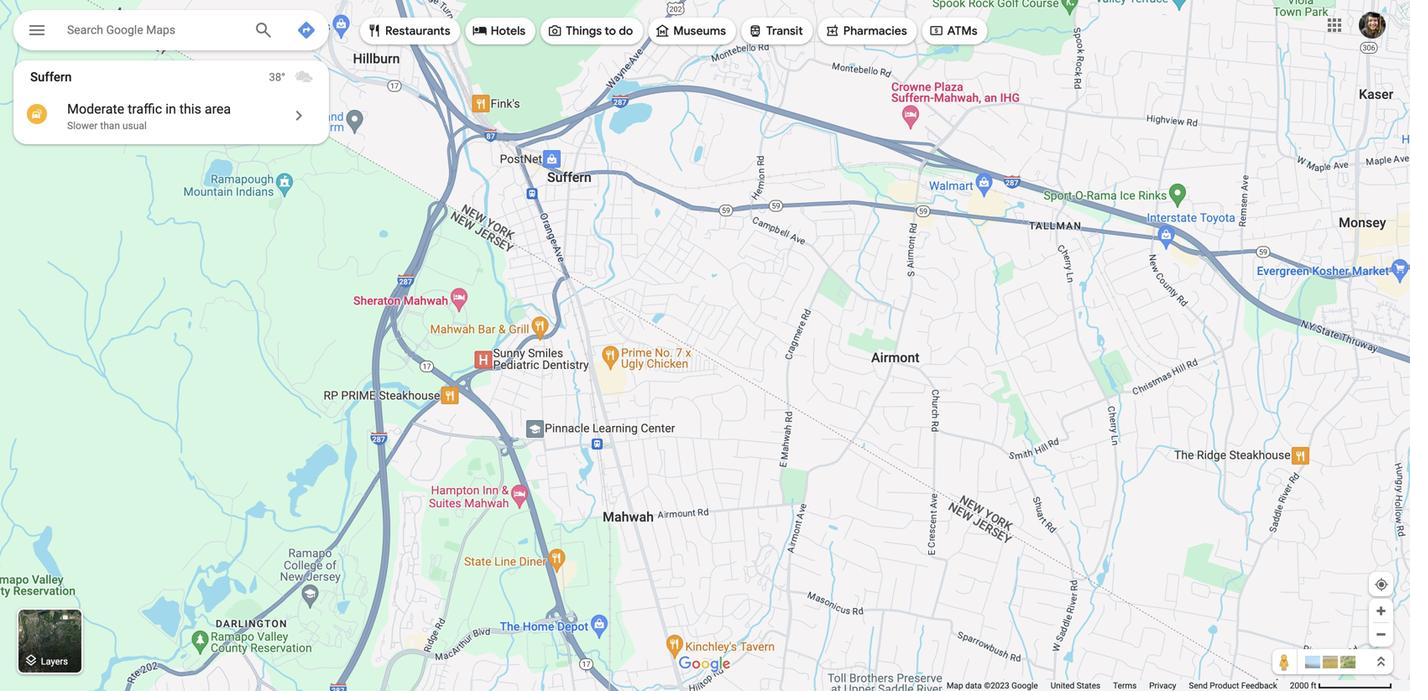 Task type: describe. For each thing, give the bounding box(es) containing it.
area
[[205, 101, 231, 117]]

none search field inside "google maps" element
[[13, 10, 329, 54]]

privacy
[[1150, 681, 1177, 692]]

feedback
[[1242, 681, 1278, 692]]

show street view coverage image
[[1273, 650, 1298, 675]]

search
[[67, 23, 103, 37]]

transit
[[767, 24, 803, 39]]

traffic
[[128, 101, 162, 117]]

than
[[100, 120, 120, 132]]

product
[[1210, 681, 1240, 692]]

map
[[947, 681, 964, 692]]

google maps element
[[0, 0, 1411, 692]]

in
[[166, 101, 176, 117]]

moderate traffic in this area slower than usual
[[67, 101, 231, 132]]

do
[[619, 24, 633, 39]]

0 vertical spatial google
[[106, 23, 143, 37]]

2000 ft button
[[1291, 681, 1393, 692]]

privacy button
[[1150, 681, 1177, 692]]

©2023
[[984, 681, 1010, 692]]

hotels
[[491, 24, 526, 39]]

search google maps field containing search google maps
[[13, 10, 329, 50]]

data
[[966, 681, 982, 692]]

google account: giulia masi  
(giulia.masi@adept.ai) image
[[1360, 12, 1386, 39]]


[[825, 21, 840, 40]]

maps
[[146, 23, 176, 37]]

pharmacies
[[844, 24, 907, 39]]

this
[[180, 101, 201, 117]]


[[929, 21, 944, 40]]

cloudy image
[[294, 67, 314, 87]]

 button
[[13, 10, 60, 54]]

moderate
[[67, 101, 124, 117]]

terms button
[[1114, 681, 1137, 692]]

museums
[[674, 24, 726, 39]]

things
[[566, 24, 602, 39]]

restaurants
[[385, 24, 451, 39]]

 hotels
[[472, 21, 526, 40]]

suffern weather group
[[269, 60, 329, 94]]

google inside 'footer'
[[1012, 681, 1039, 692]]


[[24, 652, 39, 671]]

send product feedback button
[[1190, 681, 1278, 692]]

footer inside "google maps" element
[[947, 681, 1291, 692]]

suffern
[[30, 70, 72, 84]]

usual
[[123, 120, 147, 132]]



Task type: locate. For each thing, give the bounding box(es) containing it.

[[748, 21, 763, 40]]

terms
[[1114, 681, 1137, 692]]

none search field containing 
[[13, 10, 329, 54]]


[[367, 21, 382, 40]]


[[655, 21, 670, 40]]

states
[[1077, 681, 1101, 692]]

to
[[605, 24, 616, 39]]

footer containing map data ©2023 google
[[947, 681, 1291, 692]]

0 horizontal spatial google
[[106, 23, 143, 37]]


[[27, 18, 47, 42]]

google left maps
[[106, 23, 143, 37]]

None search field
[[13, 10, 329, 54]]

united
[[1051, 681, 1075, 692]]

layers
[[41, 657, 68, 667]]

atms
[[948, 24, 978, 39]]

map data ©2023 google
[[947, 681, 1039, 692]]

Search Google Maps field
[[13, 10, 329, 50], [67, 19, 240, 39]]

 atms
[[929, 21, 978, 40]]

2000 ft
[[1291, 681, 1317, 692]]

ft
[[1312, 681, 1317, 692]]

send
[[1190, 681, 1208, 692]]

united states
[[1051, 681, 1101, 692]]

zoom in image
[[1376, 605, 1388, 618]]

1 horizontal spatial google
[[1012, 681, 1039, 692]]

search google maps
[[67, 23, 176, 37]]

 restaurants
[[367, 21, 451, 40]]

google right ©2023
[[1012, 681, 1039, 692]]

38°
[[269, 71, 286, 84]]

2000
[[1291, 681, 1309, 692]]

footer
[[947, 681, 1291, 692]]

zoom out image
[[1376, 629, 1388, 642]]

united states button
[[1051, 681, 1101, 692]]


[[472, 21, 488, 40]]

send product feedback
[[1190, 681, 1278, 692]]

 museums
[[655, 21, 726, 40]]

 layers
[[24, 652, 68, 671]]

1 vertical spatial google
[[1012, 681, 1039, 692]]

show your location image
[[1375, 578, 1390, 593]]

 things to do
[[548, 21, 633, 40]]

google
[[106, 23, 143, 37], [1012, 681, 1039, 692]]

slower
[[67, 120, 98, 132]]


[[548, 21, 563, 40]]

 pharmacies
[[825, 21, 907, 40]]

suffern region
[[13, 60, 329, 144]]

 transit
[[748, 21, 803, 40]]



Task type: vqa. For each thing, say whether or not it's contained in the screenshot.
for
no



